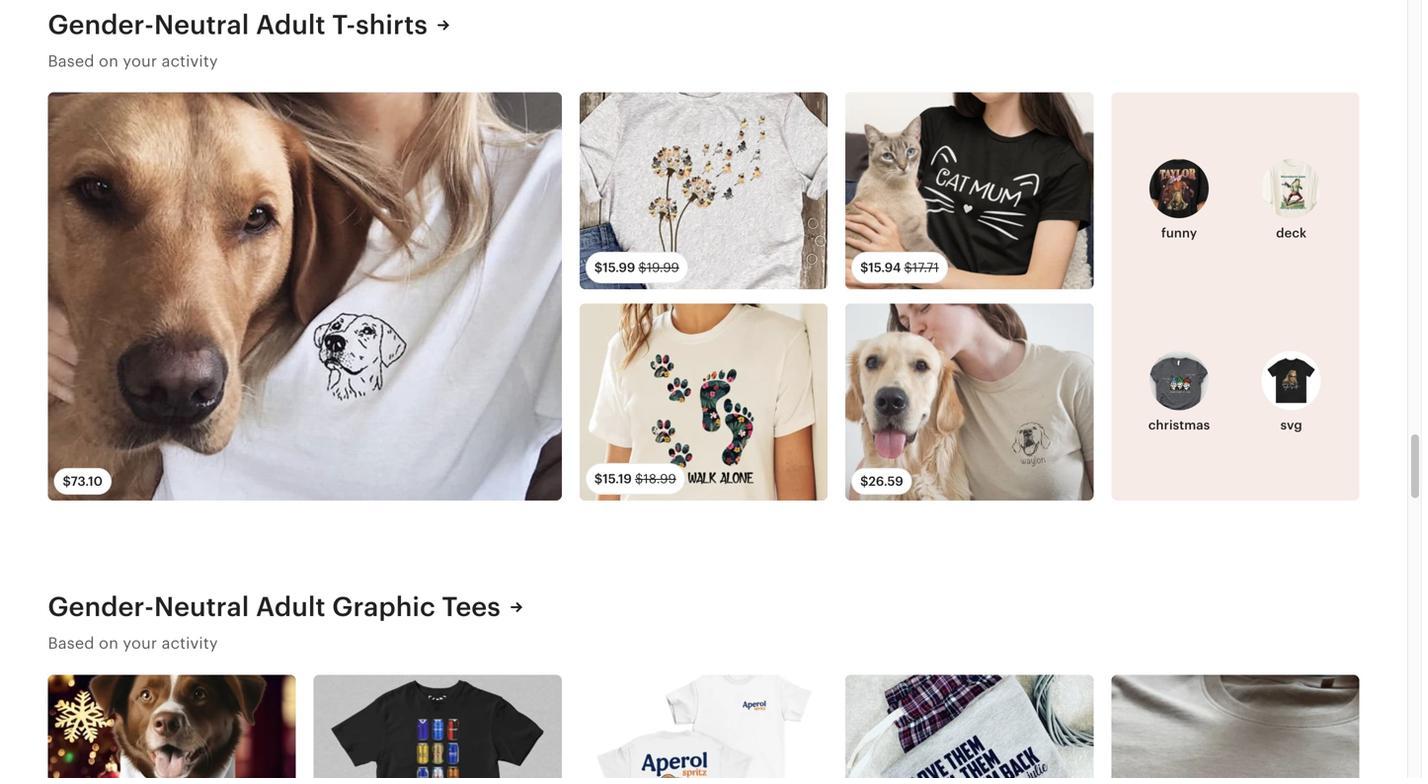 Task type: locate. For each thing, give the bounding box(es) containing it.
1 adult from the top
[[256, 9, 326, 40]]

2 based from the top
[[48, 635, 94, 652]]

$ 15.19 $ 18.99
[[594, 471, 676, 486]]

2 your from the top
[[123, 635, 157, 652]]

based for gender-neutral adult t-shirts
[[48, 52, 94, 70]]

deck
[[1276, 226, 1307, 240]]

1 vertical spatial activity
[[162, 635, 218, 652]]

flower pug dogs dandelion funny animal lovers tees men women t-shirt - gift for dog lovers - funny dog - pug mom - pug lovers - mother's day image
[[580, 93, 828, 290]]

19.99
[[647, 260, 679, 275]]

neutral
[[154, 9, 249, 40], [154, 592, 249, 622]]

2 on from the top
[[99, 635, 119, 652]]

0 vertical spatial based
[[48, 52, 94, 70]]

1 vertical spatial on
[[99, 635, 119, 652]]

mens or women's, aperol sprtiz unisex t-shirt, cocktail themed gift, made from organic cotton image
[[580, 675, 828, 778]]

0 vertical spatial on
[[99, 52, 119, 70]]

2 neutral from the top
[[154, 592, 249, 622]]

1 vertical spatial based
[[48, 635, 94, 652]]

cat mum t-shirt / crazy cat lady, cat lover gift, gifts for her, unique gift ideas, cute cat tee, image
[[846, 93, 1094, 290]]

adult inside gender-neutral adult graphic tees link
[[256, 592, 326, 622]]

2 activity from the top
[[162, 635, 218, 652]]

your
[[123, 52, 157, 70], [123, 635, 157, 652]]

gender- for gender-neutral adult t-shirts
[[48, 9, 154, 40]]

hand embroidered 1 dog portrait outline t-shirt image
[[48, 93, 562, 501]]

1 vertical spatial gender-
[[48, 592, 154, 622]]

based on your activity
[[48, 52, 218, 70], [48, 635, 218, 652]]

neutral for graphic
[[154, 592, 249, 622]]

personalised embroidered adults roman numeral t-shirt // perfect for couples, anniversaries, special date & birthdays! image
[[1111, 675, 1360, 778]]

0 vertical spatial your
[[123, 52, 157, 70]]

1 on from the top
[[99, 52, 119, 70]]

1 based from the top
[[48, 52, 94, 70]]

2 based on your activity from the top
[[48, 635, 218, 652]]

26.59
[[869, 474, 903, 489]]

17.71
[[913, 260, 939, 275]]

gender-neutral adult graphic tees link
[[48, 590, 522, 624]]

based
[[48, 52, 94, 70], [48, 635, 94, 652]]

$ 15.99 $ 19.99
[[594, 260, 679, 275]]

$ 26.59
[[860, 474, 903, 489]]

christmas
[[1149, 418, 1210, 433]]

adult left graphic
[[256, 592, 326, 622]]

shirts
[[356, 9, 428, 40]]

funny
[[1161, 226, 1197, 240]]

1 activity from the top
[[162, 52, 218, 70]]

$
[[594, 260, 603, 275], [638, 260, 647, 275], [860, 260, 869, 275], [904, 260, 913, 275], [594, 471, 603, 486], [635, 471, 643, 486], [63, 474, 71, 489], [860, 474, 869, 489]]

gender- for gender-neutral adult graphic tees
[[48, 592, 154, 622]]

1 vertical spatial neutral
[[154, 592, 249, 622]]

activity up may your days be furry and bright dog bandana, christmas pet scarf, christmas holiday dog bandana, cute pet xmas neckwear, snowy puppy scarf image
[[162, 635, 218, 652]]

$ 73.10
[[63, 474, 103, 489]]

1 vertical spatial your
[[123, 635, 157, 652]]

gender-neutral adult t-shirts
[[48, 9, 428, 40]]

gender-neutral adult t-shirts link
[[48, 7, 449, 42]]

adult
[[256, 9, 326, 40], [256, 592, 326, 622]]

1 based on your activity from the top
[[48, 52, 218, 70]]

0 vertical spatial neutral
[[154, 9, 249, 40]]

2 gender- from the top
[[48, 592, 154, 622]]

adult inside gender-neutral adult t-shirts link
[[256, 9, 326, 40]]

1 your from the top
[[123, 52, 157, 70]]

2 adult from the top
[[256, 592, 326, 622]]

1 vertical spatial adult
[[256, 592, 326, 622]]

gender-
[[48, 9, 154, 40], [48, 592, 154, 622]]

adult for graphic
[[256, 592, 326, 622]]

deck link
[[1241, 159, 1342, 242]]

1 neutral from the top
[[154, 9, 249, 40]]

0 vertical spatial activity
[[162, 52, 218, 70]]

1 gender- from the top
[[48, 9, 154, 40]]

0 vertical spatial based on your activity
[[48, 52, 218, 70]]

your for gender-neutral adult graphic tees
[[123, 635, 157, 652]]

svg link
[[1241, 351, 1342, 434]]

on
[[99, 52, 119, 70], [99, 635, 119, 652]]

1 vertical spatial based on your activity
[[48, 635, 218, 652]]

0 vertical spatial gender-
[[48, 9, 154, 40]]

tees
[[442, 592, 501, 622]]

t-
[[332, 9, 356, 40]]

adult left "t-"
[[256, 9, 326, 40]]

0 vertical spatial adult
[[256, 9, 326, 40]]

activity
[[162, 52, 218, 70], [162, 635, 218, 652]]

activity down 'gender-neutral adult t-shirts'
[[162, 52, 218, 70]]

based on your activity for gender-neutral adult graphic tees
[[48, 635, 218, 652]]



Task type: describe. For each thing, give the bounding box(es) containing it.
on for gender-neutral adult graphic tees
[[99, 635, 119, 652]]

15.94
[[869, 260, 901, 275]]

christmas link
[[1129, 351, 1230, 434]]

gender-neutral adult graphic tees
[[48, 592, 501, 622]]

funny link
[[1129, 159, 1230, 242]]

73.10
[[71, 474, 103, 489]]

on for gender-neutral adult t-shirts
[[99, 52, 119, 70]]

portsmouth fc classic can t-shirt | portsmouth gifts image
[[314, 675, 562, 778]]

your for gender-neutral adult t-shirts
[[123, 52, 157, 70]]

svg
[[1281, 418, 1302, 433]]

custom pet t-shirt, custom dog t-shirt, personalised dog t-shirt, pet portrait,pet t-shirt, personalised dog gift , custom pet shirt,dog mum image
[[846, 304, 1094, 501]]

adult for t-
[[256, 9, 326, 40]]

15.99
[[603, 260, 635, 275]]

activity for gender-neutral adult t-shirts
[[162, 52, 218, 70]]

15.19
[[603, 471, 632, 486]]

may your days be furry and bright dog bandana, christmas pet scarf, christmas holiday dog bandana, cute pet xmas neckwear, snowy puppy scarf image
[[48, 675, 296, 778]]

activity for gender-neutral adult graphic tees
[[162, 635, 218, 652]]

$ 15.94 $ 17.71
[[860, 260, 939, 275]]

based on your activity for gender-neutral adult t-shirts
[[48, 52, 218, 70]]

18.99
[[643, 471, 676, 486]]

never walk alone paw dog flower shirt dog friends dog lover - gift for dog lovers - funny dog - dog lovers - mother's day image
[[580, 304, 828, 501]]

neutral for t-
[[154, 9, 249, 40]]

graphic
[[332, 592, 435, 622]]

love them spoil them give them back personalised nanny granny nanna grandma mothers day birthday gift for mum py jamas pj's set image
[[846, 675, 1094, 778]]

based for gender-neutral adult graphic tees
[[48, 635, 94, 652]]



Task type: vqa. For each thing, say whether or not it's contained in the screenshot.
Categories Dropdown Button
no



